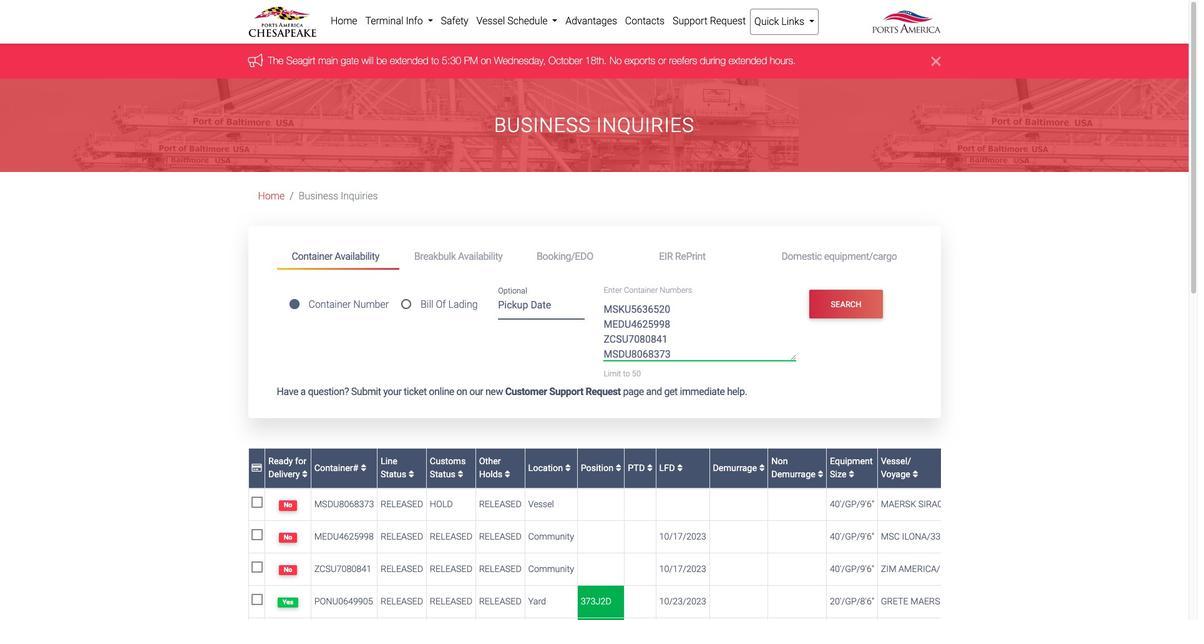 Task type: describe. For each thing, give the bounding box(es) containing it.
no for zcsu7080841
[[284, 567, 292, 575]]

sort image inside container# link
[[361, 464, 366, 473]]

america/16w
[[899, 565, 958, 575]]

lfd link
[[659, 463, 683, 474]]

breakbulk availability
[[414, 251, 503, 263]]

advantages link
[[562, 9, 621, 34]]

customs
[[430, 457, 466, 467]]

during
[[700, 55, 726, 66]]

terminal info link
[[361, 9, 437, 34]]

number
[[353, 299, 389, 311]]

immediate
[[680, 386, 725, 398]]

1 horizontal spatial to
[[623, 369, 630, 379]]

the seagirt main gate will be extended to 5:30 pm on wednesday, october 18th.  no exports or reefers during extended hours. alert
[[0, 44, 1189, 79]]

community for zcsu7080841
[[528, 565, 574, 575]]

of
[[436, 299, 446, 311]]

no inside alert
[[610, 55, 622, 66]]

sort image inside ptd link
[[647, 464, 653, 473]]

container number
[[309, 299, 389, 311]]

will
[[362, 55, 374, 66]]

50
[[632, 369, 641, 379]]

reefers
[[669, 55, 697, 66]]

have
[[277, 386, 298, 398]]

0 horizontal spatial demurrage
[[713, 463, 759, 474]]

vessel schedule
[[476, 15, 550, 27]]

our
[[469, 386, 483, 398]]

1 vertical spatial request
[[586, 386, 621, 398]]

1 vertical spatial business inquiries
[[299, 191, 378, 202]]

container# link
[[314, 463, 366, 474]]

breakbulk availability link
[[399, 246, 522, 268]]

holds
[[479, 470, 503, 481]]

container#
[[314, 463, 361, 474]]

eir reprint
[[659, 251, 706, 263]]

line status
[[381, 457, 409, 481]]

and
[[646, 386, 662, 398]]

zim america/16w
[[881, 565, 958, 575]]

location link
[[528, 463, 571, 474]]

0 vertical spatial home
[[331, 15, 357, 27]]

quick links link
[[750, 9, 819, 35]]

ptd
[[628, 463, 647, 474]]

ready
[[268, 457, 293, 467]]

40'/gp/9'6" for maersk sirac/336e
[[830, 500, 874, 511]]

1 vertical spatial home
[[258, 191, 285, 202]]

customer support request link
[[505, 386, 621, 398]]

be
[[376, 55, 387, 66]]

msc
[[881, 532, 900, 543]]

safety
[[441, 15, 468, 27]]

40'/gp/9'6" for zim america/16w
[[830, 565, 874, 575]]

vessel schedule link
[[472, 9, 562, 34]]

sort image for customs
[[458, 471, 463, 480]]

demurrage inside non demurrage
[[772, 470, 816, 481]]

optional
[[498, 286, 527, 296]]

links
[[782, 16, 804, 27]]

container availability link
[[277, 246, 399, 270]]

hold
[[430, 500, 453, 511]]

medu4625998
[[314, 532, 374, 543]]

no for msdu8068373
[[284, 502, 292, 510]]

eir
[[659, 251, 673, 263]]

gate
[[341, 55, 359, 66]]

domestic equipment/cargo link
[[767, 246, 912, 268]]

sort image inside position link
[[616, 464, 621, 473]]

page
[[623, 386, 644, 398]]

vessel/ voyage
[[881, 457, 913, 481]]

quick links
[[755, 16, 807, 27]]

new
[[486, 386, 503, 398]]

safety link
[[437, 9, 472, 34]]

40'/gp/9'6" for msc ilona/335r
[[830, 532, 874, 543]]

1 horizontal spatial support
[[673, 15, 708, 27]]

container for container availability
[[292, 251, 333, 263]]

grete
[[881, 597, 909, 608]]

lading
[[448, 299, 478, 311]]

info
[[406, 15, 423, 27]]

sort image right voyage
[[913, 471, 918, 480]]

10/23/2023
[[659, 597, 706, 608]]

advantages
[[566, 15, 617, 27]]

0 horizontal spatial business
[[299, 191, 338, 202]]

for
[[295, 457, 306, 467]]

position link
[[581, 463, 621, 474]]

1 horizontal spatial home link
[[327, 9, 361, 34]]

a
[[301, 386, 306, 398]]

position
[[581, 463, 616, 474]]

equipment/cargo
[[824, 251, 897, 263]]

on inside alert
[[481, 55, 491, 66]]

zcsu7080841
[[314, 565, 372, 575]]

community for medu4625998
[[528, 532, 574, 543]]

sort image inside lfd link
[[677, 464, 683, 473]]

wednesday,
[[494, 55, 546, 66]]

10/17/2023 for zim america/16w
[[659, 565, 706, 575]]

help.
[[727, 386, 747, 398]]

demurrage link
[[713, 463, 765, 474]]

18th.
[[585, 55, 607, 66]]

domestic
[[782, 251, 822, 263]]

non
[[772, 457, 788, 467]]

maersk/335e
[[911, 597, 970, 608]]

request inside the support request link
[[710, 15, 746, 27]]

size
[[830, 470, 847, 481]]

credit card image
[[252, 464, 262, 473]]

Enter Container Numbers text field
[[604, 298, 796, 361]]

non demurrage
[[772, 457, 818, 481]]

ptd link
[[628, 463, 653, 474]]

1 vertical spatial support
[[549, 386, 583, 398]]



Task type: locate. For each thing, give the bounding box(es) containing it.
2 40'/gp/9'6" from the top
[[830, 532, 874, 543]]

exports
[[625, 55, 655, 66]]

eir reprint link
[[644, 246, 767, 268]]

to left 50
[[623, 369, 630, 379]]

enter
[[604, 286, 622, 296]]

status inside line status
[[381, 470, 406, 481]]

sort image for other
[[505, 471, 510, 480]]

support request
[[673, 15, 746, 27]]

contacts
[[625, 15, 665, 27]]

booking/edo
[[537, 251, 593, 263]]

to inside the seagirt main gate will be extended to 5:30 pm on wednesday, october 18th.  no exports or reefers during extended hours. alert
[[431, 55, 439, 66]]

question?
[[308, 386, 349, 398]]

0 vertical spatial container
[[292, 251, 333, 263]]

5:30
[[442, 55, 461, 66]]

to left the 5:30
[[431, 55, 439, 66]]

sort image down equipment
[[849, 471, 855, 480]]

container for container number
[[309, 299, 351, 311]]

delivery
[[268, 470, 300, 481]]

0 horizontal spatial inquiries
[[341, 191, 378, 202]]

hours.
[[770, 55, 796, 66]]

0 vertical spatial to
[[431, 55, 439, 66]]

sort image left customs status at the bottom of the page
[[409, 471, 414, 480]]

support up reefers at the top right of page
[[673, 15, 708, 27]]

0 horizontal spatial on
[[457, 386, 467, 398]]

2 status from the left
[[430, 470, 456, 481]]

quick
[[755, 16, 779, 27]]

sort image left ptd
[[616, 464, 621, 473]]

vessel
[[476, 15, 505, 27], [528, 500, 554, 511]]

20'/gp/8'6"
[[830, 597, 874, 608]]

demurrage
[[713, 463, 759, 474], [772, 470, 816, 481]]

sort image left position
[[565, 464, 571, 473]]

1 vertical spatial on
[[457, 386, 467, 398]]

schedule
[[508, 15, 548, 27]]

sort image inside demurrage link
[[759, 464, 765, 473]]

1 10/17/2023 from the top
[[659, 532, 706, 543]]

inquiries
[[596, 114, 695, 137], [341, 191, 378, 202]]

search
[[831, 300, 862, 309]]

10/17/2023
[[659, 532, 706, 543], [659, 565, 706, 575]]

Optional text field
[[498, 295, 585, 320]]

the seagirt main gate will be extended to 5:30 pm on wednesday, october 18th.  no exports or reefers during extended hours.
[[268, 55, 796, 66]]

home
[[331, 15, 357, 27], [258, 191, 285, 202]]

msc ilona/335r
[[881, 532, 951, 543]]

maersk
[[881, 500, 916, 511]]

2 extended from the left
[[729, 55, 767, 66]]

business inquiries
[[494, 114, 695, 137], [299, 191, 378, 202]]

1 horizontal spatial extended
[[729, 55, 767, 66]]

2 horizontal spatial sort image
[[616, 464, 621, 473]]

bill
[[421, 299, 433, 311]]

ilona/335r
[[902, 532, 951, 543]]

40'/gp/9'6" down size
[[830, 500, 874, 511]]

terminal info
[[365, 15, 425, 27]]

availability for breakbulk availability
[[458, 251, 503, 263]]

equipment size
[[830, 457, 873, 481]]

extended right during
[[729, 55, 767, 66]]

community
[[528, 532, 574, 543], [528, 565, 574, 575]]

status down customs
[[430, 470, 456, 481]]

enter container numbers
[[604, 286, 692, 296]]

0 horizontal spatial sort image
[[458, 471, 463, 480]]

0 horizontal spatial extended
[[390, 55, 429, 66]]

no up yes
[[284, 567, 292, 575]]

no down the delivery
[[284, 502, 292, 510]]

0 vertical spatial 10/17/2023
[[659, 532, 706, 543]]

terminal
[[365, 15, 404, 27]]

container left number
[[309, 299, 351, 311]]

1 vertical spatial container
[[624, 286, 658, 296]]

status inside customs status
[[430, 470, 456, 481]]

sort image left size
[[818, 471, 823, 480]]

ponu0649905
[[314, 597, 373, 608]]

0 horizontal spatial home
[[258, 191, 285, 202]]

request left quick
[[710, 15, 746, 27]]

sirac/336e
[[918, 500, 967, 511]]

sort image down customs
[[458, 471, 463, 480]]

vessel down location
[[528, 500, 554, 511]]

container inside "container availability" link
[[292, 251, 333, 263]]

0 vertical spatial vessel
[[476, 15, 505, 27]]

0 horizontal spatial status
[[381, 470, 406, 481]]

online
[[429, 386, 454, 398]]

reprint
[[675, 251, 706, 263]]

availability right breakbulk
[[458, 251, 503, 263]]

submit
[[351, 386, 381, 398]]

1 vertical spatial vessel
[[528, 500, 554, 511]]

no right 18th.
[[610, 55, 622, 66]]

2 availability from the left
[[458, 251, 503, 263]]

released
[[381, 500, 423, 511], [479, 500, 522, 511], [381, 532, 423, 543], [430, 532, 473, 543], [479, 532, 522, 543], [381, 565, 423, 575], [430, 565, 473, 575], [479, 565, 522, 575], [381, 597, 423, 608], [430, 597, 473, 608], [479, 597, 522, 608]]

1 horizontal spatial status
[[430, 470, 456, 481]]

1 vertical spatial business
[[299, 191, 338, 202]]

0 vertical spatial inquiries
[[596, 114, 695, 137]]

0 vertical spatial on
[[481, 55, 491, 66]]

request down limit
[[586, 386, 621, 398]]

demurrage down non
[[772, 470, 816, 481]]

other holds
[[479, 457, 505, 481]]

maersk sirac/336e
[[881, 500, 967, 511]]

2 vertical spatial 40'/gp/9'6"
[[830, 565, 874, 575]]

0 vertical spatial request
[[710, 15, 746, 27]]

voyage
[[881, 470, 910, 481]]

status for customs
[[430, 470, 456, 481]]

breakbulk
[[414, 251, 456, 263]]

0 horizontal spatial home link
[[258, 191, 285, 202]]

1 horizontal spatial business
[[494, 114, 591, 137]]

container up container number
[[292, 251, 333, 263]]

1 horizontal spatial availability
[[458, 251, 503, 263]]

zim
[[881, 565, 897, 575]]

yard
[[528, 597, 546, 608]]

the
[[268, 55, 284, 66]]

status
[[381, 470, 406, 481], [430, 470, 456, 481]]

demurrage left non
[[713, 463, 759, 474]]

ready for delivery
[[268, 457, 306, 481]]

status for line
[[381, 470, 406, 481]]

status down line
[[381, 470, 406, 481]]

0 horizontal spatial to
[[431, 55, 439, 66]]

1 horizontal spatial inquiries
[[596, 114, 695, 137]]

on right pm
[[481, 55, 491, 66]]

1 vertical spatial 40'/gp/9'6"
[[830, 532, 874, 543]]

40'/gp/9'6"
[[830, 500, 874, 511], [830, 532, 874, 543], [830, 565, 874, 575]]

sort image right ptd link
[[677, 464, 683, 473]]

0 horizontal spatial support
[[549, 386, 583, 398]]

sort image right "holds"
[[505, 471, 510, 480]]

1 horizontal spatial on
[[481, 55, 491, 66]]

373j2d
[[581, 597, 612, 608]]

sort image left lfd in the right bottom of the page
[[647, 464, 653, 473]]

limit
[[604, 369, 621, 379]]

sort image
[[616, 464, 621, 473], [458, 471, 463, 480], [505, 471, 510, 480]]

grete maersk/335e
[[881, 597, 970, 608]]

sort image left non
[[759, 464, 765, 473]]

search button
[[810, 290, 883, 319]]

0 vertical spatial 40'/gp/9'6"
[[830, 500, 874, 511]]

bullhorn image
[[248, 54, 268, 67]]

location
[[528, 463, 565, 474]]

1 vertical spatial community
[[528, 565, 574, 575]]

sort image
[[361, 464, 366, 473], [565, 464, 571, 473], [647, 464, 653, 473], [677, 464, 683, 473], [759, 464, 765, 473], [302, 471, 308, 480], [409, 471, 414, 480], [818, 471, 823, 480], [849, 471, 855, 480], [913, 471, 918, 480]]

availability up container number
[[335, 251, 379, 263]]

sort image left line
[[361, 464, 366, 473]]

close image
[[931, 54, 941, 69]]

to
[[431, 55, 439, 66], [623, 369, 630, 379]]

extended right be
[[390, 55, 429, 66]]

10/17/2023 for msc ilona/335r
[[659, 532, 706, 543]]

2 community from the top
[[528, 565, 574, 575]]

business
[[494, 114, 591, 137], [299, 191, 338, 202]]

request
[[710, 15, 746, 27], [586, 386, 621, 398]]

bill of lading
[[421, 299, 478, 311]]

1 vertical spatial to
[[623, 369, 630, 379]]

0 vertical spatial community
[[528, 532, 574, 543]]

container availability
[[292, 251, 379, 263]]

1 community from the top
[[528, 532, 574, 543]]

0 vertical spatial support
[[673, 15, 708, 27]]

0 horizontal spatial request
[[586, 386, 621, 398]]

1 horizontal spatial request
[[710, 15, 746, 27]]

lfd
[[659, 463, 677, 474]]

3 40'/gp/9'6" from the top
[[830, 565, 874, 575]]

vessel for vessel schedule
[[476, 15, 505, 27]]

vessel for vessel
[[528, 500, 554, 511]]

the seagirt main gate will be extended to 5:30 pm on wednesday, october 18th.  no exports or reefers during extended hours. link
[[268, 55, 796, 66]]

1 availability from the left
[[335, 251, 379, 263]]

0 horizontal spatial availability
[[335, 251, 379, 263]]

1 extended from the left
[[390, 55, 429, 66]]

no left medu4625998
[[284, 534, 292, 542]]

1 vertical spatial home link
[[258, 191, 285, 202]]

2 10/17/2023 from the top
[[659, 565, 706, 575]]

limit to 50
[[604, 369, 641, 379]]

sort image down for in the bottom of the page
[[302, 471, 308, 480]]

2 vertical spatial container
[[309, 299, 351, 311]]

pm
[[464, 55, 478, 66]]

1 horizontal spatial vessel
[[528, 500, 554, 511]]

40'/gp/9'6" up 20'/gp/8'6"
[[830, 565, 874, 575]]

0 vertical spatial business inquiries
[[494, 114, 695, 137]]

1 40'/gp/9'6" from the top
[[830, 500, 874, 511]]

numbers
[[660, 286, 692, 296]]

vessel/
[[881, 457, 911, 467]]

equipment
[[830, 457, 873, 467]]

0 vertical spatial home link
[[327, 9, 361, 34]]

1 horizontal spatial demurrage
[[772, 470, 816, 481]]

1 horizontal spatial sort image
[[505, 471, 510, 480]]

support
[[673, 15, 708, 27], [549, 386, 583, 398]]

contacts link
[[621, 9, 669, 34]]

on left our
[[457, 386, 467, 398]]

msdu8068373
[[314, 500, 374, 511]]

40'/gp/9'6" left msc
[[830, 532, 874, 543]]

or
[[658, 55, 666, 66]]

0 vertical spatial business
[[494, 114, 591, 137]]

sort image inside the location link
[[565, 464, 571, 473]]

support right customer
[[549, 386, 583, 398]]

container right enter
[[624, 286, 658, 296]]

1 horizontal spatial business inquiries
[[494, 114, 695, 137]]

1 vertical spatial 10/17/2023
[[659, 565, 706, 575]]

0 horizontal spatial business inquiries
[[299, 191, 378, 202]]

availability for container availability
[[335, 251, 379, 263]]

booking/edo link
[[522, 246, 644, 268]]

vessel inside 'vessel schedule' link
[[476, 15, 505, 27]]

1 vertical spatial inquiries
[[341, 191, 378, 202]]

0 horizontal spatial vessel
[[476, 15, 505, 27]]

1 horizontal spatial home
[[331, 15, 357, 27]]

no for medu4625998
[[284, 534, 292, 542]]

1 status from the left
[[381, 470, 406, 481]]

container
[[292, 251, 333, 263], [624, 286, 658, 296], [309, 299, 351, 311]]

vessel right safety
[[476, 15, 505, 27]]



Task type: vqa. For each thing, say whether or not it's contained in the screenshot.


